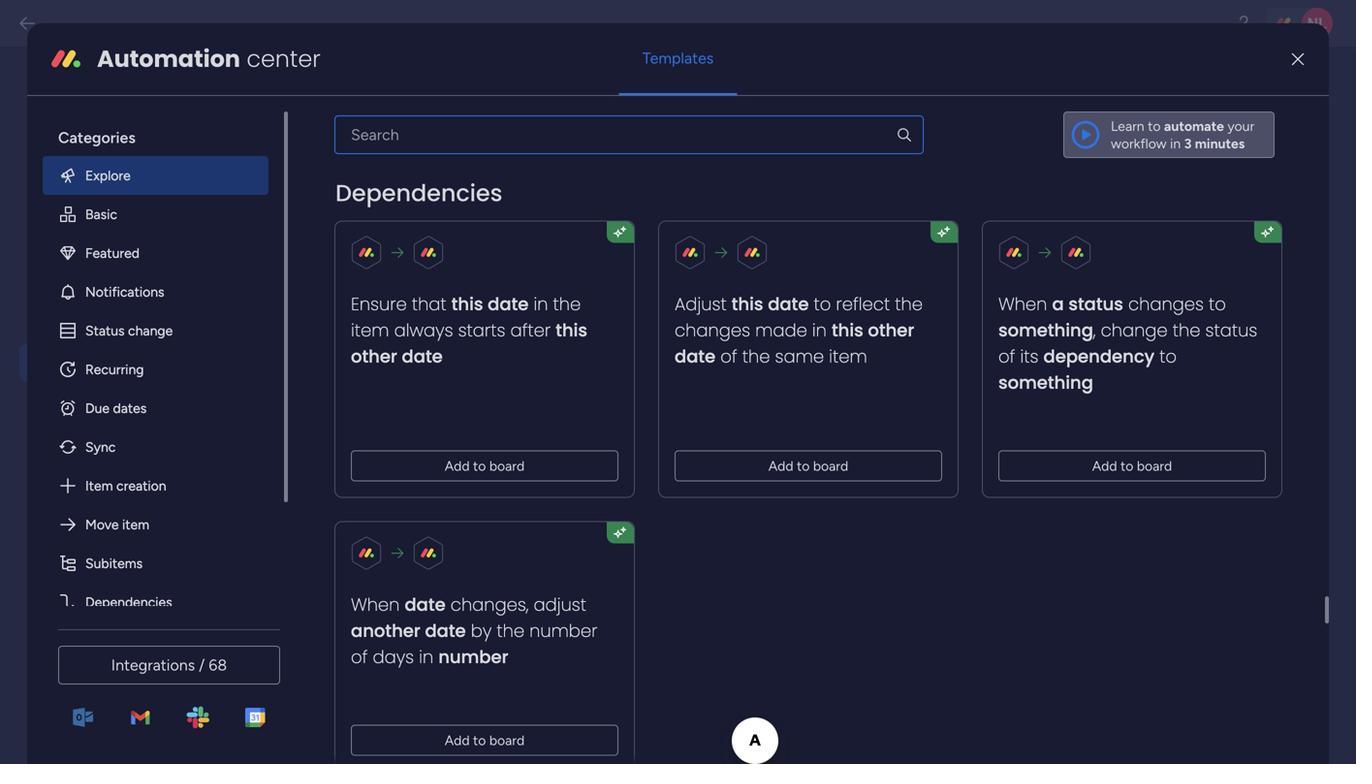 Task type: describe. For each thing, give the bounding box(es) containing it.
the for by the number of days in
[[497, 619, 525, 643]]

adjust
[[534, 592, 587, 617]]

status inside when a status changes to something
[[1069, 292, 1124, 316]]

this down reflect
[[832, 318, 864, 343]]

/
[[199, 656, 205, 675]]

changes,
[[451, 592, 529, 617]]

add to board button for by the number of days in
[[351, 725, 619, 756]]

cross account copier button
[[19, 643, 244, 707]]

Search for a column type search field
[[335, 115, 924, 154]]

tidy up button
[[19, 472, 244, 510]]

add for , change the status of its
[[1093, 458, 1118, 474]]

api right personal
[[381, 141, 404, 159]]

other for item
[[351, 344, 398, 369]]

creation
[[116, 477, 166, 494]]

secure.
[[446, 433, 493, 450]]

item creation
[[85, 477, 166, 494]]

workflow
[[1112, 135, 1167, 152]]

ensure
[[351, 292, 407, 316]]

token
[[406, 433, 443, 450]]

board for by the number of days in
[[490, 732, 525, 749]]

in inside the to reflect the changes made in
[[813, 318, 827, 343]]

date left by
[[425, 619, 466, 643]]

billing
[[73, 395, 118, 416]]

1 horizontal spatial learn
[[1112, 118, 1145, 134]]

recurring option
[[43, 350, 269, 389]]

minutes
[[1196, 135, 1246, 152]]

found
[[584, 265, 623, 283]]

new
[[357, 206, 381, 222]]

move item option
[[43, 505, 269, 544]]

the inside the to reflect the changes made in
[[896, 292, 923, 316]]

customization
[[73, 224, 186, 245]]

api button
[[19, 344, 244, 382]]

2 vertical spatial your
[[661, 411, 690, 428]]

personal
[[487, 206, 535, 222]]

in the item always starts after
[[351, 292, 581, 343]]

status
[[85, 322, 125, 339]]

developers.monday.com link
[[380, 287, 539, 305]]

add to board for of the same item
[[769, 458, 849, 474]]

1 vertical spatial monday
[[620, 389, 672, 406]]

date up after
[[488, 292, 529, 316]]

1 vertical spatial app
[[380, 411, 405, 428]]

status change
[[85, 322, 173, 339]]

in inside your workflow in
[[1171, 135, 1181, 152]]

notifications
[[85, 283, 164, 300]]

the api documentation can be found at developers.monday.com
[[380, 265, 639, 305]]

api inside the api documentation can be found at developers.monday.com
[[408, 265, 430, 283]]

1 horizontal spatial of
[[721, 344, 738, 369]]

api right new at the left top
[[384, 206, 403, 222]]

recurring
[[85, 361, 144, 378]]

the for in the new api there are only personal api tokens
[[336, 206, 354, 222]]

when for when a status changes to something
[[999, 292, 1048, 316]]

token for api v2 token
[[388, 88, 445, 113]]

add for by the number of days in
[[445, 732, 470, 749]]

content directory button
[[19, 515, 244, 552]]

ensure that this date
[[351, 292, 529, 316]]

move item
[[85, 516, 149, 533]]

search image
[[896, 126, 914, 143]]

cross
[[72, 651, 116, 672]]

change for ,
[[1101, 318, 1168, 343]]

regenerate
[[642, 143, 702, 157]]

,
[[1094, 318, 1096, 343]]

cross account copier
[[72, 651, 184, 698]]

the monday app api gives you powerful capabilities in order to enhance your monday app experience. it's very important to keep your api token secure.
[[380, 367, 690, 450]]

personal api token
[[322, 141, 446, 159]]

enhance
[[528, 389, 584, 406]]

something inside when a status changes to something
[[999, 318, 1094, 343]]

basic
[[85, 206, 117, 222]]

apps button
[[19, 557, 244, 595]]

administration
[[34, 82, 227, 117]]

token for personal api token
[[407, 141, 446, 159]]

a
[[1053, 292, 1065, 316]]

subitems option
[[43, 544, 269, 583]]

changes for to
[[1129, 292, 1205, 316]]

this up starts
[[452, 292, 483, 316]]

add to board for by the number of days in
[[445, 732, 525, 749]]

center
[[247, 42, 321, 75]]

status inside , change the status of its
[[1206, 318, 1258, 343]]

to inside dependency to something
[[1160, 344, 1177, 369]]

the for the monday app api gives you powerful capabilities in order to enhance your monday app experience. it's very important to keep your api token secure.
[[380, 367, 404, 385]]

add to board button for of the same item
[[675, 450, 943, 481]]

to inside the to reflect the changes made in
[[814, 292, 832, 316]]

stats
[[126, 437, 164, 458]]

capabilities
[[380, 389, 454, 406]]

only
[[460, 206, 484, 222]]

when date changes, adjust another date
[[351, 592, 587, 643]]

another
[[351, 619, 421, 643]]

the for of the same item
[[743, 344, 771, 369]]

integrations / 68
[[111, 656, 227, 675]]

integrations
[[111, 656, 195, 675]]

very
[[509, 411, 537, 428]]

the for the api documentation can be found at developers.monday.com
[[380, 265, 404, 283]]

add to board button for , change the status of its
[[999, 450, 1267, 481]]

that
[[412, 292, 447, 316]]

usage stats button
[[19, 429, 244, 467]]

automate
[[1165, 118, 1225, 134]]

be
[[564, 265, 580, 283]]

add to board button for ensure that this date
[[351, 450, 619, 481]]

starts
[[458, 318, 506, 343]]

account
[[121, 651, 184, 672]]

noah lott image
[[1303, 8, 1334, 39]]

learn inside administration learn more
[[34, 124, 70, 142]]

usage
[[73, 437, 122, 458]]

number inside by the number of days in
[[530, 619, 598, 643]]

tidy
[[73, 480, 105, 501]]

documentation
[[434, 265, 533, 283]]

v2
[[360, 88, 383, 113]]

date down always
[[402, 344, 443, 369]]

content
[[73, 523, 137, 544]]

in the new api there are only personal api tokens
[[322, 206, 598, 222]]

always
[[394, 318, 453, 343]]

add for ensure
[[445, 458, 470, 474]]

important
[[541, 411, 605, 428]]

are
[[439, 206, 457, 222]]

item inside in the item always starts after
[[351, 318, 389, 343]]

1 vertical spatial item
[[829, 344, 868, 369]]

administration learn more
[[34, 82, 227, 142]]

api left token at the left of the page
[[380, 433, 402, 450]]

api up order
[[492, 367, 514, 385]]

help image
[[1235, 14, 1254, 33]]

0 vertical spatial dependencies
[[336, 177, 503, 209]]

other for the
[[868, 318, 915, 343]]

add to board for , change the status of its
[[1093, 458, 1173, 474]]

copier
[[72, 677, 120, 698]]



Task type: vqa. For each thing, say whether or not it's contained in the screenshot.
Help Image
yes



Task type: locate. For each thing, give the bounding box(es) containing it.
dependencies
[[336, 177, 503, 209], [85, 594, 172, 610]]

0 vertical spatial monday
[[408, 367, 460, 385]]

customization button
[[19, 216, 244, 254]]

0 horizontal spatial when
[[351, 592, 400, 617]]

of left the its
[[999, 344, 1016, 369]]

adjust
[[675, 292, 727, 316]]

3
[[1185, 135, 1192, 152]]

of down adjust this date
[[721, 344, 738, 369]]

this other date down developers.monday.com
[[351, 318, 588, 369]]

1 horizontal spatial this other date
[[675, 318, 915, 369]]

in inside the monday app api gives you powerful capabilities in order to enhance your monday app experience. it's very important to keep your api token secure.
[[457, 389, 469, 406]]

the right in
[[336, 206, 354, 222]]

integrations / 68 button
[[58, 646, 280, 685]]

number
[[530, 619, 598, 643], [439, 645, 509, 669]]

move
[[85, 516, 119, 533]]

0 horizontal spatial number
[[439, 645, 509, 669]]

1 vertical spatial something
[[999, 370, 1094, 395]]

status change option
[[43, 311, 269, 350]]

date down the adjust
[[675, 344, 716, 369]]

powerful
[[583, 367, 641, 385]]

due dates
[[85, 400, 147, 416]]

when up another
[[351, 592, 400, 617]]

api inside button
[[73, 352, 99, 373]]

explore
[[85, 167, 131, 184]]

permissions
[[73, 608, 164, 629]]

learn up workflow
[[1112, 118, 1145, 134]]

board for ensure that this date
[[490, 458, 525, 474]]

api
[[322, 88, 355, 113], [381, 141, 404, 159], [384, 206, 403, 222], [538, 206, 557, 222], [408, 265, 430, 283], [73, 352, 99, 373], [492, 367, 514, 385], [380, 433, 402, 450]]

board for , change the status of its
[[1138, 458, 1173, 474]]

date up another
[[405, 592, 446, 617]]

0 vertical spatial item
[[351, 318, 389, 343]]

the inside , change the status of its
[[1173, 318, 1201, 343]]

change right ,
[[1101, 318, 1168, 343]]

token up there
[[407, 141, 446, 159]]

can
[[537, 265, 560, 283]]

1 horizontal spatial item
[[351, 318, 389, 343]]

the right ,
[[1173, 318, 1201, 343]]

same
[[775, 344, 825, 369]]

directory
[[141, 523, 211, 544]]

the right reflect
[[896, 292, 923, 316]]

1 vertical spatial token
[[407, 141, 446, 159]]

0 horizontal spatial this other date
[[351, 318, 588, 369]]

changes for made
[[675, 318, 751, 343]]

the inside the api documentation can be found at developers.monday.com
[[380, 265, 404, 283]]

change inside , change the status of its
[[1101, 318, 1168, 343]]

monday up keep
[[620, 389, 672, 406]]

in up same
[[813, 318, 827, 343]]

there
[[406, 206, 436, 222]]

changes up , change the status of its
[[1129, 292, 1205, 316]]

2 something from the top
[[999, 370, 1094, 395]]

1 this other date from the left
[[351, 318, 588, 369]]

api up "that"
[[408, 265, 430, 283]]

0 vertical spatial your
[[1228, 118, 1255, 134]]

featured
[[85, 245, 140, 261]]

1 vertical spatial the
[[380, 367, 404, 385]]

changes inside the to reflect the changes made in
[[675, 318, 751, 343]]

this other date down adjust this date
[[675, 318, 915, 369]]

date
[[488, 292, 529, 316], [768, 292, 809, 316], [402, 344, 443, 369], [675, 344, 716, 369], [405, 592, 446, 617], [425, 619, 466, 643]]

token right v2
[[388, 88, 445, 113]]

the down made on the top right of page
[[743, 344, 771, 369]]

your
[[1228, 118, 1255, 134], [587, 389, 616, 406], [661, 411, 690, 428]]

the up ensure
[[380, 265, 404, 283]]

made
[[756, 318, 808, 343]]

sync option
[[43, 427, 269, 466]]

1 vertical spatial number
[[439, 645, 509, 669]]

due dates option
[[43, 389, 269, 427]]

0 horizontal spatial learn
[[34, 124, 70, 142]]

in
[[1171, 135, 1181, 152], [534, 292, 548, 316], [813, 318, 827, 343], [457, 389, 469, 406], [419, 645, 434, 669]]

of left days
[[351, 645, 368, 669]]

other down reflect
[[868, 318, 915, 343]]

this other date for made
[[675, 318, 915, 369]]

something inside dependency to something
[[999, 370, 1094, 395]]

back to workspace image
[[17, 14, 37, 33]]

0 horizontal spatial status
[[1069, 292, 1124, 316]]

your inside your workflow in
[[1228, 118, 1255, 134]]

1 horizontal spatial when
[[999, 292, 1048, 316]]

developers.monday.com
[[380, 287, 539, 305]]

permissions button
[[19, 600, 244, 638]]

notifications option
[[43, 272, 269, 311]]

to inside when a status changes to something
[[1210, 292, 1227, 316]]

0 vertical spatial number
[[530, 619, 598, 643]]

app up order
[[464, 367, 489, 385]]

None search field
[[335, 115, 924, 154]]

changes inside when a status changes to something
[[1129, 292, 1205, 316]]

in inside by the number of days in
[[419, 645, 434, 669]]

1 horizontal spatial changes
[[1129, 292, 1205, 316]]

learn more link
[[34, 122, 244, 144]]

1 something from the top
[[999, 318, 1094, 343]]

to reflect the changes made in
[[675, 292, 923, 343]]

at
[[626, 265, 639, 283]]

in inside in the item always starts after
[[534, 292, 548, 316]]

other down ensure
[[351, 344, 398, 369]]

something down the its
[[999, 370, 1094, 395]]

your down the powerful
[[587, 389, 616, 406]]

in
[[322, 206, 332, 222]]

item inside 'option'
[[122, 516, 149, 533]]

users button
[[19, 258, 244, 296]]

its
[[1021, 344, 1039, 369]]

when left a
[[999, 292, 1048, 316]]

automation
[[97, 42, 240, 75]]

0 vertical spatial status
[[1069, 292, 1124, 316]]

change up 'api' button
[[128, 322, 173, 339]]

0 horizontal spatial changes
[[675, 318, 751, 343]]

dependencies option
[[43, 583, 269, 621]]

other
[[868, 318, 915, 343], [351, 344, 398, 369]]

1 horizontal spatial change
[[1101, 318, 1168, 343]]

1 horizontal spatial dependencies
[[336, 177, 503, 209]]

when a status changes to something
[[999, 292, 1227, 343]]

2 horizontal spatial item
[[829, 344, 868, 369]]

of inside by the number of days in
[[351, 645, 368, 669]]

the up capabilities
[[380, 367, 404, 385]]

this right after
[[556, 318, 588, 343]]

gives
[[518, 367, 552, 385]]

change for status
[[128, 322, 173, 339]]

in up after
[[534, 292, 548, 316]]

date up made on the top right of page
[[768, 292, 809, 316]]

0 vertical spatial other
[[868, 318, 915, 343]]

something
[[999, 318, 1094, 343], [999, 370, 1094, 395]]

0 horizontal spatial other
[[351, 344, 398, 369]]

api down status
[[73, 352, 99, 373]]

change inside option
[[128, 322, 173, 339]]

when for when date changes, adjust another date
[[351, 592, 400, 617]]

0 horizontal spatial item
[[122, 516, 149, 533]]

reflect
[[836, 292, 891, 316]]

the for in the item always starts after
[[553, 292, 581, 316]]

0 vertical spatial something
[[999, 318, 1094, 343]]

personal
[[322, 141, 378, 159]]

monday up capabilities
[[408, 367, 460, 385]]

billing button
[[19, 387, 244, 424]]

3 minutes
[[1185, 135, 1246, 152]]

1 vertical spatial other
[[351, 344, 398, 369]]

this other date for starts
[[351, 318, 588, 369]]

when inside when a status changes to something
[[999, 292, 1048, 316]]

0 vertical spatial when
[[999, 292, 1048, 316]]

dependencies down subitems
[[85, 594, 172, 610]]

of inside , change the status of its
[[999, 344, 1016, 369]]

1 vertical spatial dependencies
[[85, 594, 172, 610]]

more
[[73, 124, 107, 142]]

, change the status of its
[[999, 318, 1258, 369]]

add for of the same item
[[769, 458, 794, 474]]

0 horizontal spatial change
[[128, 322, 173, 339]]

the down "be"
[[553, 292, 581, 316]]

learn left 'more'
[[34, 124, 70, 142]]

1 horizontal spatial monday
[[620, 389, 672, 406]]

dependency to something
[[999, 344, 1177, 395]]

0 horizontal spatial monday
[[408, 367, 460, 385]]

2 vertical spatial item
[[122, 516, 149, 533]]

up
[[109, 480, 132, 501]]

dapulse info image
[[341, 263, 361, 292]]

board for of the same item
[[814, 458, 849, 474]]

0 horizontal spatial app
[[380, 411, 405, 428]]

0 vertical spatial changes
[[1129, 292, 1205, 316]]

1 vertical spatial changes
[[675, 318, 751, 343]]

due
[[85, 400, 110, 416]]

this
[[452, 292, 483, 316], [732, 292, 764, 316], [556, 318, 588, 343], [832, 318, 864, 343]]

by the number of days in
[[351, 619, 598, 669]]

monday
[[408, 367, 460, 385], [620, 389, 672, 406]]

tidy up
[[73, 480, 132, 501]]

1 horizontal spatial your
[[661, 411, 690, 428]]

the inside the monday app api gives you powerful capabilities in order to enhance your monday app experience. it's very important to keep your api token secure.
[[380, 367, 404, 385]]

categories heading
[[43, 111, 269, 156]]

1 vertical spatial status
[[1206, 318, 1258, 343]]

of
[[721, 344, 738, 369], [999, 344, 1016, 369], [351, 645, 368, 669]]

add to board for ensure that this date
[[445, 458, 525, 474]]

app
[[464, 367, 489, 385], [380, 411, 405, 428]]

1 vertical spatial when
[[351, 592, 400, 617]]

it's
[[487, 411, 506, 428]]

in right days
[[419, 645, 434, 669]]

sync
[[85, 439, 116, 455]]

when inside when date changes, adjust another date
[[351, 592, 400, 617]]

dependencies inside 'option'
[[85, 594, 172, 610]]

something down a
[[999, 318, 1094, 343]]

0 horizontal spatial dependencies
[[85, 594, 172, 610]]

2 this other date from the left
[[675, 318, 915, 369]]

your right keep
[[661, 411, 690, 428]]

0 vertical spatial app
[[464, 367, 489, 385]]

learn to automate
[[1112, 118, 1225, 134]]

in left 3
[[1171, 135, 1181, 152]]

dependency
[[1044, 344, 1155, 369]]

regenerate button
[[634, 135, 710, 166]]

add to board
[[445, 458, 525, 474], [769, 458, 849, 474], [1093, 458, 1173, 474], [445, 732, 525, 749]]

1 horizontal spatial status
[[1206, 318, 1258, 343]]

general button
[[19, 173, 244, 211]]

1 horizontal spatial number
[[530, 619, 598, 643]]

2 horizontal spatial of
[[999, 344, 1016, 369]]

number down adjust at the bottom of the page
[[530, 619, 598, 643]]

1 vertical spatial your
[[587, 389, 616, 406]]

app down capabilities
[[380, 411, 405, 428]]

categories list box
[[43, 111, 288, 621]]

explore option
[[43, 156, 269, 195]]

the
[[380, 265, 404, 283], [380, 367, 404, 385]]

the inside by the number of days in
[[497, 619, 525, 643]]

dependencies down personal api token
[[336, 177, 503, 209]]

api v2 token
[[322, 88, 445, 113]]

dates
[[113, 400, 147, 416]]

users
[[73, 267, 116, 288]]

api left v2
[[322, 88, 355, 113]]

0 horizontal spatial your
[[587, 389, 616, 406]]

2 horizontal spatial your
[[1228, 118, 1255, 134]]

the inside in the item always starts after
[[553, 292, 581, 316]]

0 vertical spatial the
[[380, 265, 404, 283]]

to
[[1148, 118, 1161, 134], [814, 292, 832, 316], [1210, 292, 1227, 316], [1160, 344, 1177, 369], [511, 389, 524, 406], [608, 411, 622, 428], [473, 458, 486, 474], [797, 458, 810, 474], [1121, 458, 1134, 474], [473, 732, 486, 749]]

featured option
[[43, 234, 269, 272]]

your up minutes
[[1228, 118, 1255, 134]]

days
[[373, 645, 414, 669]]

keep
[[626, 411, 657, 428]]

number down by
[[439, 645, 509, 669]]

this up made on the top right of page
[[732, 292, 764, 316]]

automation  center image
[[50, 43, 81, 74]]

of the same item
[[716, 344, 868, 369]]

1 horizontal spatial app
[[464, 367, 489, 385]]

the right by
[[497, 619, 525, 643]]

the
[[336, 206, 354, 222], [553, 292, 581, 316], [896, 292, 923, 316], [1173, 318, 1201, 343], [743, 344, 771, 369], [497, 619, 525, 643]]

in left order
[[457, 389, 469, 406]]

2 the from the top
[[380, 367, 404, 385]]

security button
[[19, 301, 244, 339]]

changes down the adjust
[[675, 318, 751, 343]]

api left tokens
[[538, 206, 557, 222]]

1 horizontal spatial other
[[868, 318, 915, 343]]

basic option
[[43, 195, 269, 234]]

status
[[1069, 292, 1124, 316], [1206, 318, 1258, 343]]

1 the from the top
[[380, 265, 404, 283]]

add
[[445, 458, 470, 474], [769, 458, 794, 474], [1093, 458, 1118, 474], [445, 732, 470, 749]]

this other date
[[351, 318, 588, 369], [675, 318, 915, 369]]

item creation option
[[43, 466, 269, 505]]

by
[[471, 619, 492, 643]]

68
[[209, 656, 227, 675]]

automation center
[[97, 42, 321, 75]]

tokens
[[560, 206, 598, 222]]

add to board button
[[351, 450, 619, 481], [675, 450, 943, 481], [999, 450, 1267, 481], [351, 725, 619, 756]]

0 vertical spatial token
[[388, 88, 445, 113]]

0 horizontal spatial of
[[351, 645, 368, 669]]

after
[[511, 318, 551, 343]]



